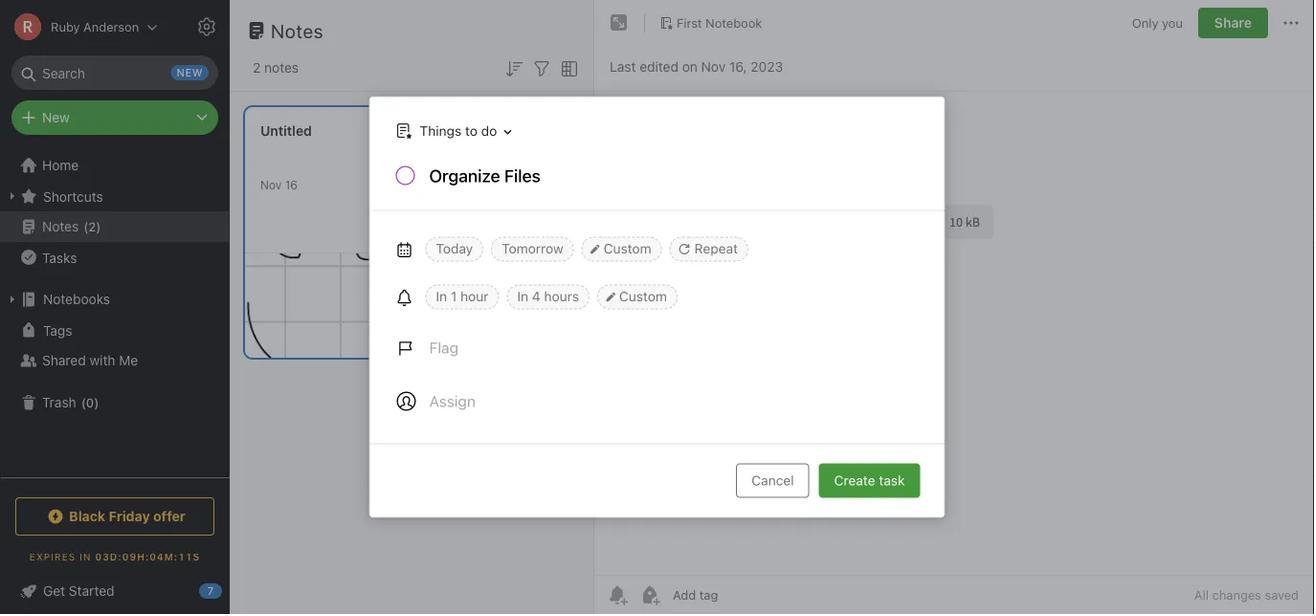 Task type: locate. For each thing, give the bounding box(es) containing it.
home
[[42, 157, 79, 173]]

tasks button
[[0, 242, 229, 273]]

2 horizontal spatial nov
[[701, 59, 726, 75]]

nov down 1 at the left
[[430, 331, 452, 345]]

in inside "button"
[[517, 289, 528, 304]]

note window element
[[594, 0, 1314, 614]]

) inside "notes ( 2 )"
[[96, 219, 101, 234]]

0
[[86, 396, 94, 410]]

in left 1 at the left
[[436, 289, 447, 304]]

tags button
[[0, 315, 229, 346]]

2 vertical spatial nov
[[430, 331, 452, 345]]

on
[[682, 59, 698, 75]]

1 horizontal spatial nov 16
[[430, 331, 467, 345]]

1 horizontal spatial 16
[[455, 331, 467, 345]]

custom for tomorrow
[[604, 241, 651, 257]]

in 1 hour
[[436, 289, 489, 304]]

1 vertical spatial 2
[[88, 219, 96, 234]]

) down shortcuts button
[[96, 219, 101, 234]]

friday
[[109, 509, 150, 524]]

custom for in 4 hours
[[619, 289, 667, 304]]

things to do
[[420, 123, 497, 139]]

1 vertical spatial custom
[[619, 289, 667, 304]]

Go to note or move task field
[[386, 117, 518, 145]]

in 1 hour button
[[425, 285, 499, 310]]

0 vertical spatial 2
[[253, 60, 261, 76]]

expand notebooks image
[[5, 292, 20, 307]]

1 in from the left
[[436, 289, 447, 304]]

untitled
[[260, 123, 312, 139]]

1 horizontal spatial nov
[[430, 331, 452, 345]]

nov right 'on'
[[701, 59, 726, 75]]

shortcuts
[[43, 188, 103, 204]]

shared with me
[[42, 353, 138, 368]]

all changes saved
[[1194, 588, 1299, 602]]

Note Editor text field
[[594, 92, 1314, 575]]

1 horizontal spatial in
[[517, 289, 528, 304]]

) for notes
[[96, 219, 101, 234]]

black
[[69, 509, 105, 524]]

notes inside "tree"
[[42, 219, 79, 234]]

( for notes
[[83, 219, 88, 234]]

nov down untitled
[[260, 178, 282, 191]]

black friday offer button
[[15, 498, 214, 536]]

) inside trash ( 0 )
[[94, 396, 99, 410]]

hours
[[544, 289, 579, 304]]

2 inside "notes ( 2 )"
[[88, 219, 96, 234]]

0 vertical spatial (
[[83, 219, 88, 234]]

me
[[119, 353, 138, 368]]

)
[[96, 219, 101, 234], [94, 396, 99, 410]]

trash ( 0 )
[[42, 395, 99, 411]]

in 4 hours
[[517, 289, 579, 304]]

last edited on nov 16, 2023
[[610, 59, 783, 75]]

0 vertical spatial notes
[[271, 19, 324, 42]]

0 horizontal spatial 2
[[88, 219, 96, 234]]

last
[[610, 59, 636, 75]]

0 horizontal spatial nov 16
[[260, 178, 298, 191]]

1 horizontal spatial 2
[[253, 60, 261, 76]]

notes up notes
[[271, 19, 324, 42]]

0 vertical spatial 16
[[285, 178, 298, 191]]

16
[[285, 178, 298, 191], [455, 331, 467, 345]]

new
[[42, 110, 70, 125]]

( inside trash ( 0 )
[[81, 396, 86, 410]]

16 down untitled
[[285, 178, 298, 191]]

( inside "notes ( 2 )"
[[83, 219, 88, 234]]

16,
[[729, 59, 747, 75]]

0 horizontal spatial in
[[436, 289, 447, 304]]

1 vertical spatial (
[[81, 396, 86, 410]]

1 horizontal spatial notes
[[271, 19, 324, 42]]

nov
[[701, 59, 726, 75], [260, 178, 282, 191], [430, 331, 452, 345]]

hour
[[460, 289, 489, 304]]

notes inside note list element
[[271, 19, 324, 42]]

1 vertical spatial 16
[[455, 331, 467, 345]]

flag button
[[385, 325, 470, 371]]

1 vertical spatial )
[[94, 396, 99, 410]]

shared
[[42, 353, 86, 368]]

custom button
[[582, 237, 662, 262], [597, 285, 678, 310]]

you
[[1162, 16, 1183, 30]]

custom button left repeat button
[[582, 237, 662, 262]]

1 vertical spatial nov
[[260, 178, 282, 191]]

tomorrow
[[502, 241, 563, 257]]

notes up tasks
[[42, 219, 79, 234]]

task
[[879, 473, 905, 489]]

share
[[1214, 15, 1252, 31]]

2 left notes
[[253, 60, 261, 76]]

2 down the shortcuts
[[88, 219, 96, 234]]

note list element
[[230, 0, 594, 614]]

custom left repeat button
[[604, 241, 651, 257]]

0 vertical spatial custom button
[[582, 237, 662, 262]]

2
[[253, 60, 261, 76], [88, 219, 96, 234]]

nov 16
[[260, 178, 298, 191], [430, 331, 467, 345]]

flag
[[429, 339, 458, 357]]

all
[[1194, 588, 1209, 602]]

notebooks
[[43, 291, 110, 307]]

(
[[83, 219, 88, 234], [81, 396, 86, 410]]

custom
[[604, 241, 651, 257], [619, 289, 667, 304]]

expires
[[29, 551, 76, 562]]

0 horizontal spatial notes
[[42, 219, 79, 234]]

16 down "in 1 hour" button on the left
[[455, 331, 467, 345]]

add tag image
[[638, 584, 661, 607]]

assign
[[429, 392, 476, 411]]

0 vertical spatial nov
[[701, 59, 726, 75]]

nov 16 down untitled
[[260, 178, 298, 191]]

1 vertical spatial notes
[[42, 219, 79, 234]]

tree
[[0, 150, 230, 477]]

grocery list milk eggs sugar cheese
[[430, 123, 530, 177]]

nov 16 down 1 at the left
[[430, 331, 467, 345]]

( right trash
[[81, 396, 86, 410]]

notes
[[271, 19, 324, 42], [42, 219, 79, 234]]

custom button right hours
[[597, 285, 678, 310]]

eggs
[[459, 144, 490, 160]]

2 in from the left
[[517, 289, 528, 304]]

) for trash
[[94, 396, 99, 410]]

thumbnail image
[[245, 254, 403, 358]]

0 vertical spatial custom
[[604, 241, 651, 257]]

custom right hours
[[619, 289, 667, 304]]

( down the shortcuts
[[83, 219, 88, 234]]

in
[[436, 289, 447, 304], [517, 289, 528, 304]]

black friday offer
[[69, 509, 186, 524]]

repeat
[[694, 241, 738, 257]]

new button
[[11, 100, 218, 135]]

) right trash
[[94, 396, 99, 410]]

first
[[677, 15, 702, 30]]

1 vertical spatial custom button
[[597, 285, 678, 310]]

notes for notes ( 2 )
[[42, 219, 79, 234]]

None search field
[[25, 56, 205, 90]]

notes for notes
[[271, 19, 324, 42]]

things to do button
[[386, 117, 518, 145], [391, 117, 518, 145]]

1 things to do button from the left
[[386, 117, 518, 145]]

0 vertical spatial )
[[96, 219, 101, 234]]

in inside button
[[436, 289, 447, 304]]

in left 4
[[517, 289, 528, 304]]



Task type: vqa. For each thing, say whether or not it's contained in the screenshot.
leftmost Upgrade popup button
no



Task type: describe. For each thing, give the bounding box(es) containing it.
offer
[[153, 509, 186, 524]]

expand note image
[[608, 11, 631, 34]]

in for in 1 hour
[[436, 289, 447, 304]]

create task
[[834, 473, 905, 489]]

first notebook button
[[653, 10, 769, 36]]

saved
[[1265, 588, 1299, 602]]

tomorrow button
[[491, 237, 574, 262]]

only you
[[1132, 16, 1183, 30]]

expires in 03d:09h:04m:11s
[[29, 551, 200, 562]]

with
[[89, 353, 115, 368]]

0 vertical spatial nov 16
[[260, 178, 298, 191]]

shared with me link
[[0, 346, 229, 376]]

2 inside note list element
[[253, 60, 261, 76]]

tree containing home
[[0, 150, 230, 477]]

03d:09h:04m:11s
[[95, 551, 200, 562]]

in for in 4 hours
[[517, 289, 528, 304]]

cancel button
[[736, 464, 809, 498]]

to
[[465, 123, 478, 139]]

2 notes
[[253, 60, 299, 76]]

today button
[[425, 237, 484, 262]]

notes
[[264, 60, 299, 76]]

nov inside the note window 'element'
[[701, 59, 726, 75]]

tasks
[[42, 250, 77, 265]]

custom button for in 4 hours
[[597, 285, 678, 310]]

settings image
[[195, 15, 218, 38]]

first notebook
[[677, 15, 762, 30]]

2 things to do button from the left
[[391, 117, 518, 145]]

do
[[481, 123, 497, 139]]

milk
[[430, 144, 455, 160]]

grocery
[[430, 123, 482, 139]]

4
[[532, 289, 540, 304]]

tags
[[43, 322, 72, 338]]

notebook
[[706, 15, 762, 30]]

2023
[[751, 59, 783, 75]]

notebooks link
[[0, 284, 229, 315]]

notes ( 2 )
[[42, 219, 101, 234]]

Enter task text field
[[427, 164, 921, 192]]

in
[[80, 551, 91, 562]]

today
[[436, 241, 473, 257]]

1
[[451, 289, 457, 304]]

0 horizontal spatial nov
[[260, 178, 282, 191]]

home link
[[0, 150, 230, 181]]

repeat button
[[670, 237, 748, 262]]

1 vertical spatial nov 16
[[430, 331, 467, 345]]

share button
[[1198, 8, 1268, 38]]

create task button
[[819, 464, 920, 498]]

edited
[[640, 59, 679, 75]]

shortcuts button
[[0, 181, 229, 212]]

trash
[[42, 395, 76, 411]]

assign button
[[385, 379, 487, 424]]

sugar
[[493, 144, 530, 160]]

custom button for tomorrow
[[582, 237, 662, 262]]

0 horizontal spatial 16
[[285, 178, 298, 191]]

Search text field
[[25, 56, 205, 90]]

cancel
[[752, 473, 794, 489]]

( for trash
[[81, 396, 86, 410]]

changes
[[1212, 588, 1261, 602]]

create
[[834, 473, 875, 489]]

list
[[485, 123, 509, 139]]

add a reminder image
[[606, 584, 629, 607]]

cheese
[[430, 161, 477, 177]]

in 4 hours button
[[507, 285, 590, 310]]

only
[[1132, 16, 1159, 30]]

things
[[420, 123, 462, 139]]



